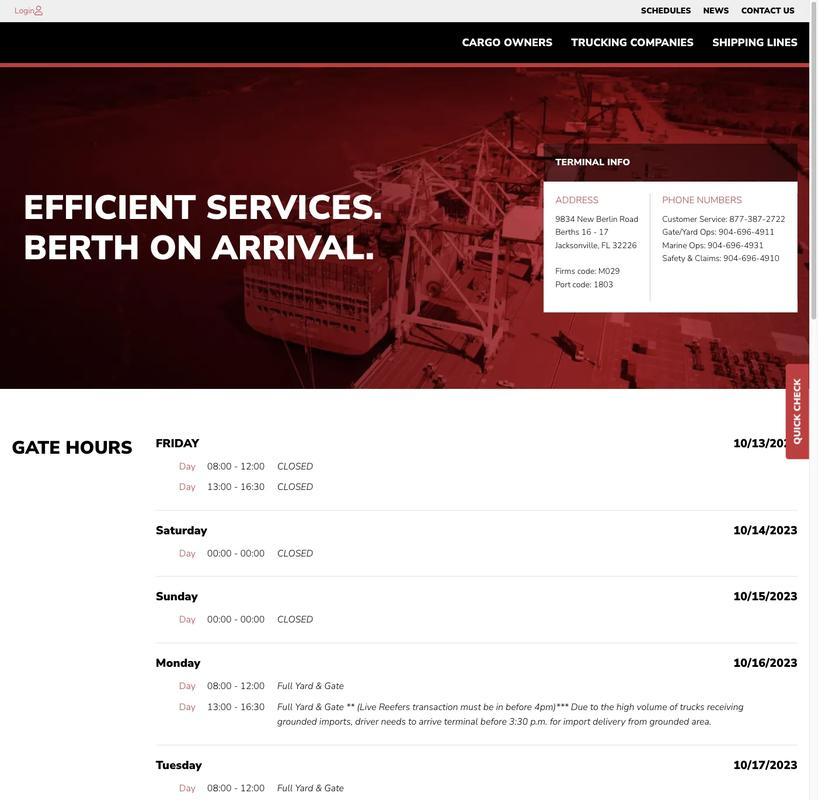 Task type: locate. For each thing, give the bounding box(es) containing it.
1 vertical spatial ops:
[[689, 240, 706, 251]]

0 vertical spatial menu bar
[[635, 3, 801, 19]]

terminal
[[444, 716, 478, 729]]

1 vertical spatial 904-
[[708, 240, 726, 251]]

1 vertical spatial 00:00 - 00:00
[[207, 614, 265, 626]]

2 vertical spatial 08:00
[[207, 782, 232, 795]]

yard
[[295, 680, 313, 693], [295, 701, 313, 714], [295, 782, 313, 795]]

0 vertical spatial 13:00 - 16:30
[[207, 481, 265, 494]]

day for tuesday
[[179, 782, 196, 795]]

00:00 - 00:00 for saturday
[[207, 547, 265, 560]]

hours
[[66, 436, 132, 460]]

0 vertical spatial 12:00
[[240, 460, 265, 473]]

3 full from the top
[[277, 782, 293, 795]]

1 16:30 from the top
[[240, 481, 265, 494]]

&
[[688, 253, 693, 264], [316, 680, 322, 693], [316, 701, 322, 714], [316, 782, 322, 795]]

3 08:00 - 12:00 from the top
[[207, 782, 265, 795]]

berth
[[23, 225, 140, 271]]

shipping lines
[[713, 36, 798, 50]]

4pm)***
[[535, 701, 569, 714]]

0 vertical spatial 08:00
[[207, 460, 232, 473]]

2 yard from the top
[[295, 701, 313, 714]]

0 horizontal spatial grounded
[[277, 716, 317, 729]]

904-
[[719, 227, 737, 238], [708, 240, 726, 251], [724, 253, 742, 264]]

2 full from the top
[[277, 701, 293, 714]]

ops: down service: in the top of the page
[[700, 227, 717, 238]]

1 vertical spatial full yard & gate
[[277, 782, 344, 795]]

1803
[[594, 279, 613, 290]]

marine
[[663, 240, 687, 251]]

the
[[601, 701, 614, 714]]

closed
[[277, 460, 313, 473], [277, 481, 313, 494], [277, 547, 313, 560], [277, 614, 313, 626]]

0 vertical spatial 00:00 - 00:00
[[207, 547, 265, 560]]

& inside full yard & gate ** (live reefers transaction must be in before 4pm)*** due to the high volume of trucks receiving grounded imports, driver needs to arrive terminal before 3:30 p.m. for import delivery from grounded area.
[[316, 701, 322, 714]]

user image
[[35, 6, 43, 15]]

1 full from the top
[[277, 680, 293, 693]]

cargo owners
[[462, 36, 553, 50]]

1 vertical spatial 13:00
[[207, 701, 232, 714]]

08:00 - 12:00
[[207, 460, 265, 473], [207, 680, 265, 693], [207, 782, 265, 795]]

1 13:00 from the top
[[207, 481, 232, 494]]

menu bar
[[635, 3, 801, 19], [453, 31, 807, 55]]

1 08:00 from the top
[[207, 460, 232, 473]]

7 day from the top
[[179, 782, 196, 795]]

0 horizontal spatial to
[[408, 716, 417, 729]]

to
[[591, 701, 599, 714], [408, 716, 417, 729]]

12:00 for monday
[[240, 680, 265, 693]]

berths
[[556, 227, 580, 238]]

1 vertical spatial code:
[[573, 279, 592, 290]]

1 vertical spatial to
[[408, 716, 417, 729]]

2 vertical spatial full
[[277, 782, 293, 795]]

1 vertical spatial yard
[[295, 701, 313, 714]]

3 closed from the top
[[277, 547, 313, 560]]

customer service: 877-387-2722 gate/yard ops: 904-696-4911 marine ops: 904-696-4931 safety & claims: 904-696-4910
[[663, 214, 786, 264]]

2 vertical spatial 12:00
[[240, 782, 265, 795]]

jacksonville,
[[556, 240, 600, 251]]

1 vertical spatial 13:00 - 16:30
[[207, 701, 265, 714]]

1 closed from the top
[[277, 460, 313, 473]]

code: right "port"
[[573, 279, 592, 290]]

closed for sunday
[[277, 614, 313, 626]]

& inside customer service: 877-387-2722 gate/yard ops: 904-696-4911 marine ops: 904-696-4931 safety & claims: 904-696-4910
[[688, 253, 693, 264]]

menu bar up shipping
[[635, 3, 801, 19]]

00:00 - 00:00
[[207, 547, 265, 560], [207, 614, 265, 626]]

companies
[[630, 36, 694, 50]]

0 vertical spatial 13:00
[[207, 481, 232, 494]]

ops: up claims:
[[689, 240, 706, 251]]

1 vertical spatial 08:00
[[207, 680, 232, 693]]

grounded left imports,
[[277, 716, 317, 729]]

2 full yard & gate from the top
[[277, 782, 344, 795]]

1 day from the top
[[179, 460, 196, 473]]

10/17/2023
[[734, 758, 798, 773]]

3 day from the top
[[179, 547, 196, 560]]

08:00 for friday
[[207, 460, 232, 473]]

904- up claims:
[[708, 240, 726, 251]]

arrival.
[[212, 225, 375, 271]]

0 vertical spatial 16:30
[[240, 481, 265, 494]]

2 vertical spatial 904-
[[724, 253, 742, 264]]

full yard & gate for tuesday
[[277, 782, 344, 795]]

to left the 'the'
[[591, 701, 599, 714]]

1 yard from the top
[[295, 680, 313, 693]]

10/16/2023
[[734, 655, 798, 671]]

ops:
[[700, 227, 717, 238], [689, 240, 706, 251]]

904- down 877-
[[719, 227, 737, 238]]

1 12:00 from the top
[[240, 460, 265, 473]]

import
[[564, 716, 591, 729]]

08:00 - 12:00 for monday
[[207, 680, 265, 693]]

gate/yard
[[663, 227, 698, 238]]

code: up 1803
[[578, 266, 597, 277]]

2 vertical spatial yard
[[295, 782, 313, 795]]

1 horizontal spatial to
[[591, 701, 599, 714]]

needs
[[381, 716, 406, 729]]

menu bar down schedules link
[[453, 31, 807, 55]]

12:00 for friday
[[240, 460, 265, 473]]

1 horizontal spatial grounded
[[650, 716, 690, 729]]

0 vertical spatial yard
[[295, 680, 313, 693]]

3 08:00 from the top
[[207, 782, 232, 795]]

to left arrive
[[408, 716, 417, 729]]

3:30
[[509, 716, 528, 729]]

code:
[[578, 266, 597, 277], [573, 279, 592, 290]]

3 12:00 from the top
[[240, 782, 265, 795]]

1 full yard & gate from the top
[[277, 680, 344, 693]]

696-
[[737, 227, 755, 238], [726, 240, 744, 251], [742, 253, 760, 264]]

before up 3:30
[[506, 701, 532, 714]]

1 13:00 - 16:30 from the top
[[207, 481, 265, 494]]

10/14/2023
[[734, 523, 798, 538]]

2 08:00 - 12:00 from the top
[[207, 680, 265, 693]]

0 vertical spatial 08:00 - 12:00
[[207, 460, 265, 473]]

numbers
[[697, 194, 742, 207]]

4 day from the top
[[179, 614, 196, 626]]

3 yard from the top
[[295, 782, 313, 795]]

1 vertical spatial 12:00
[[240, 680, 265, 693]]

service:
[[700, 214, 728, 225]]

17
[[599, 227, 609, 238]]

2 12:00 from the top
[[240, 680, 265, 693]]

2 16:30 from the top
[[240, 701, 265, 714]]

area.
[[692, 716, 712, 729]]

gate
[[12, 436, 60, 460], [324, 680, 344, 693], [324, 701, 344, 714], [324, 782, 344, 795]]

5 day from the top
[[179, 680, 196, 693]]

day
[[179, 460, 196, 473], [179, 481, 196, 494], [179, 547, 196, 560], [179, 614, 196, 626], [179, 680, 196, 693], [179, 701, 196, 714], [179, 782, 196, 795]]

services.
[[206, 185, 383, 231]]

0 vertical spatial full
[[277, 680, 293, 693]]

on
[[149, 225, 202, 271]]

16:30
[[240, 481, 265, 494], [240, 701, 265, 714]]

menu bar containing schedules
[[635, 3, 801, 19]]

1 vertical spatial before
[[481, 716, 507, 729]]

p.m.
[[531, 716, 548, 729]]

full yard & gate
[[277, 680, 344, 693], [277, 782, 344, 795]]

safety
[[663, 253, 686, 264]]

1 08:00 - 12:00 from the top
[[207, 460, 265, 473]]

quick
[[792, 414, 804, 445]]

1 vertical spatial full
[[277, 701, 293, 714]]

reefers
[[379, 701, 410, 714]]

before down be
[[481, 716, 507, 729]]

13:00 - 16:30 for friday
[[207, 481, 265, 494]]

2 00:00 - 00:00 from the top
[[207, 614, 265, 626]]

0 vertical spatial full yard & gate
[[277, 680, 344, 693]]

2 13:00 - 16:30 from the top
[[207, 701, 265, 714]]

2 13:00 from the top
[[207, 701, 232, 714]]

fl
[[602, 240, 611, 251]]

yard inside full yard & gate ** (live reefers transaction must be in before 4pm)*** due to the high volume of trucks receiving grounded imports, driver needs to arrive terminal before 3:30 p.m. for import delivery from grounded area.
[[295, 701, 313, 714]]

1 vertical spatial 08:00 - 12:00
[[207, 680, 265, 693]]

16:30 for monday
[[240, 701, 265, 714]]

1 vertical spatial 16:30
[[240, 701, 265, 714]]

1 00:00 - 00:00 from the top
[[207, 547, 265, 560]]

1 vertical spatial menu bar
[[453, 31, 807, 55]]

6 day from the top
[[179, 701, 196, 714]]

00:00 - 00:00 for sunday
[[207, 614, 265, 626]]

904- right claims:
[[724, 253, 742, 264]]

due
[[571, 701, 588, 714]]

12:00
[[240, 460, 265, 473], [240, 680, 265, 693], [240, 782, 265, 795]]

grounded down the of
[[650, 716, 690, 729]]

16:30 for friday
[[240, 481, 265, 494]]

4 closed from the top
[[277, 614, 313, 626]]

day for saturday
[[179, 547, 196, 560]]

00:00
[[207, 547, 232, 560], [240, 547, 265, 560], [207, 614, 232, 626], [240, 614, 265, 626]]

2 closed from the top
[[277, 481, 313, 494]]

08:00
[[207, 460, 232, 473], [207, 680, 232, 693], [207, 782, 232, 795]]

quick check
[[792, 379, 804, 445]]

2 vertical spatial 08:00 - 12:00
[[207, 782, 265, 795]]

grounded
[[277, 716, 317, 729], [650, 716, 690, 729]]

full for tuesday
[[277, 782, 293, 795]]

2 08:00 from the top
[[207, 680, 232, 693]]



Task type: describe. For each thing, give the bounding box(es) containing it.
10/15/2023
[[734, 589, 798, 605]]

firms
[[556, 266, 576, 277]]

0 vertical spatial before
[[506, 701, 532, 714]]

0 vertical spatial 904-
[[719, 227, 737, 238]]

sunday
[[156, 589, 198, 605]]

12:00 for tuesday
[[240, 782, 265, 795]]

full yard & gate for monday
[[277, 680, 344, 693]]

contact us
[[742, 5, 795, 16]]

0 vertical spatial ops:
[[700, 227, 717, 238]]

13:00 for monday
[[207, 701, 232, 714]]

13:00 - 16:30 for monday
[[207, 701, 265, 714]]

from
[[628, 716, 647, 729]]

877-
[[730, 214, 748, 225]]

customer
[[663, 214, 698, 225]]

387-
[[748, 214, 766, 225]]

08:00 for monday
[[207, 680, 232, 693]]

full yard & gate ** (live reefers transaction must be in before 4pm)*** due to the high volume of trucks receiving grounded imports, driver needs to arrive terminal before 3:30 p.m. for import delivery from grounded area.
[[277, 701, 744, 729]]

port
[[556, 279, 571, 290]]

driver
[[355, 716, 379, 729]]

trucking
[[572, 36, 627, 50]]

gate inside full yard & gate ** (live reefers transaction must be in before 4pm)*** due to the high volume of trucks receiving grounded imports, driver needs to arrive terminal before 3:30 p.m. for import delivery from grounded area.
[[324, 701, 344, 714]]

- inside 9834 new berlin road berths 16 - 17 jacksonville, fl 32226
[[594, 227, 597, 238]]

imports,
[[319, 716, 353, 729]]

32226
[[613, 240, 637, 251]]

(live
[[357, 701, 377, 714]]

for
[[550, 716, 561, 729]]

trucks
[[680, 701, 705, 714]]

2 day from the top
[[179, 481, 196, 494]]

08:00 - 12:00 for tuesday
[[207, 782, 265, 795]]

monday
[[156, 655, 200, 671]]

firms code:  m029 port code:  1803
[[556, 266, 620, 290]]

delivery
[[593, 716, 626, 729]]

phone
[[663, 194, 695, 207]]

closed for saturday
[[277, 547, 313, 560]]

phone numbers
[[663, 194, 742, 207]]

owners
[[504, 36, 553, 50]]

0 vertical spatial code:
[[578, 266, 597, 277]]

new
[[577, 214, 594, 225]]

2 grounded from the left
[[650, 716, 690, 729]]

login link
[[15, 5, 35, 16]]

08:00 for tuesday
[[207, 782, 232, 795]]

day for sunday
[[179, 614, 196, 626]]

be
[[484, 701, 494, 714]]

news link
[[704, 3, 729, 19]]

day for friday
[[179, 460, 196, 473]]

0 vertical spatial 696-
[[737, 227, 755, 238]]

13:00 for friday
[[207, 481, 232, 494]]

berlin
[[597, 214, 618, 225]]

1 grounded from the left
[[277, 716, 317, 729]]

10/13/2023
[[734, 436, 798, 451]]

full for monday
[[277, 680, 293, 693]]

arrive
[[419, 716, 442, 729]]

cargo
[[462, 36, 501, 50]]

4911
[[755, 227, 775, 238]]

efficient services. berth on arrival.
[[23, 185, 383, 271]]

closed for friday
[[277, 460, 313, 473]]

tuesday
[[156, 758, 202, 773]]

2 vertical spatial 696-
[[742, 253, 760, 264]]

08:00 - 12:00 for friday
[[207, 460, 265, 473]]

full inside full yard & gate ** (live reefers transaction must be in before 4pm)*** due to the high volume of trucks receiving grounded imports, driver needs to arrive terminal before 3:30 p.m. for import delivery from grounded area.
[[277, 701, 293, 714]]

must
[[461, 701, 481, 714]]

claims:
[[695, 253, 722, 264]]

yard for tuesday
[[295, 782, 313, 795]]

receiving
[[707, 701, 744, 714]]

road
[[620, 214, 639, 225]]

4931
[[744, 240, 764, 251]]

terminal
[[556, 156, 605, 169]]

lines
[[767, 36, 798, 50]]

us
[[784, 5, 795, 16]]

2722
[[766, 214, 786, 225]]

saturday
[[156, 523, 207, 538]]

login
[[15, 5, 35, 16]]

of
[[670, 701, 678, 714]]

high
[[617, 701, 635, 714]]

day for monday
[[179, 680, 196, 693]]

shipping
[[713, 36, 764, 50]]

16
[[582, 227, 592, 238]]

cargo owners link
[[453, 31, 562, 55]]

news
[[704, 5, 729, 16]]

efficient
[[23, 185, 196, 231]]

contact us link
[[742, 3, 795, 19]]

quick check link
[[786, 364, 810, 459]]

yard for monday
[[295, 680, 313, 693]]

**
[[346, 701, 355, 714]]

terminal info
[[556, 156, 630, 169]]

schedules
[[641, 5, 691, 16]]

9834
[[556, 214, 575, 225]]

trucking companies
[[572, 36, 694, 50]]

trucking companies link
[[562, 31, 703, 55]]

0 vertical spatial to
[[591, 701, 599, 714]]

gate hours
[[12, 436, 132, 460]]

m029
[[599, 266, 620, 277]]

9834 new berlin road berths 16 - 17 jacksonville, fl 32226
[[556, 214, 639, 251]]

volume
[[637, 701, 667, 714]]

address
[[556, 194, 599, 207]]

4910
[[760, 253, 780, 264]]

schedules link
[[641, 3, 691, 19]]

shipping lines link
[[703, 31, 807, 55]]

contact
[[742, 5, 781, 16]]

check
[[792, 379, 804, 412]]

menu bar containing cargo owners
[[453, 31, 807, 55]]

transaction
[[413, 701, 458, 714]]

info
[[608, 156, 630, 169]]

in
[[496, 701, 504, 714]]

1 vertical spatial 696-
[[726, 240, 744, 251]]



Task type: vqa. For each thing, say whether or not it's contained in the screenshot.
second the '13:00' from the top of the page
yes



